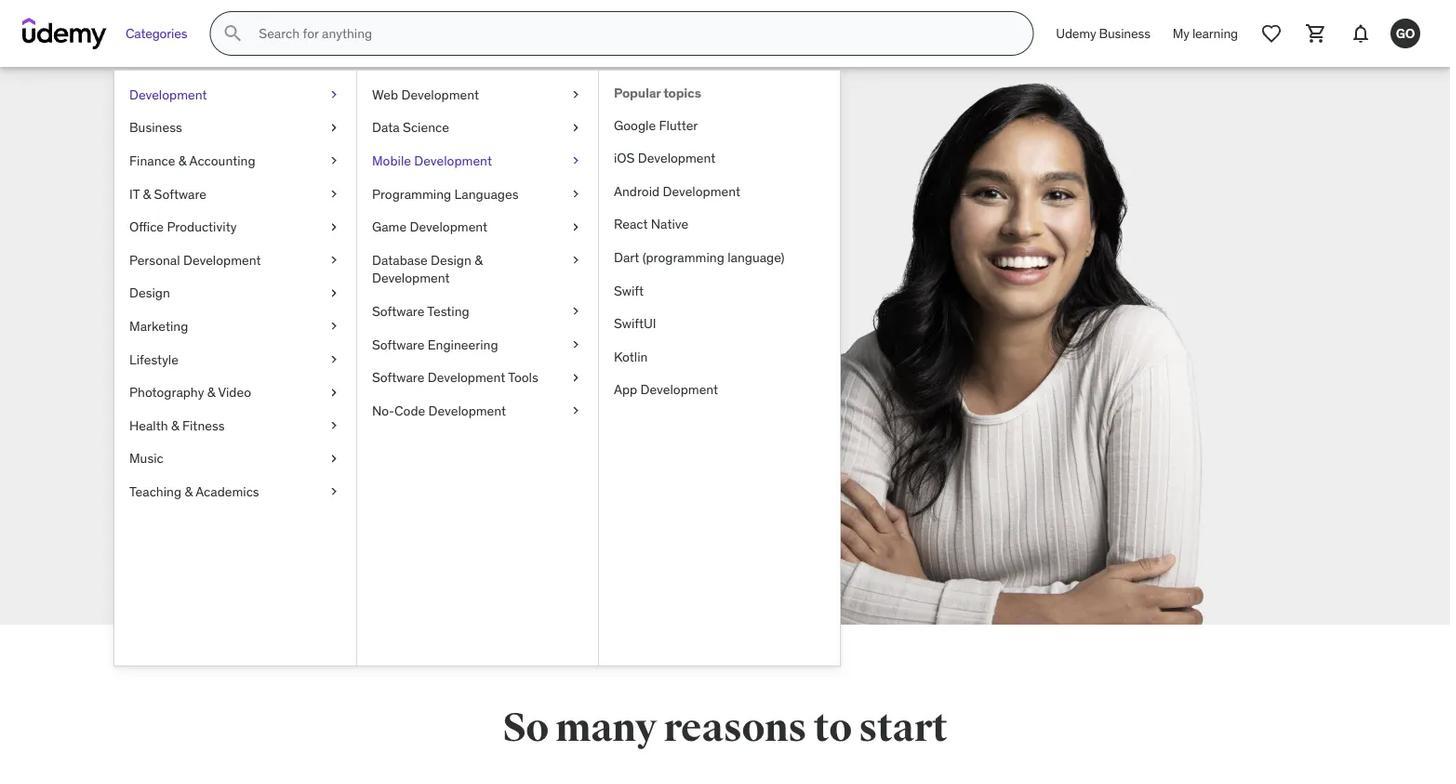 Task type: locate. For each thing, give the bounding box(es) containing it.
languages
[[455, 185, 519, 202]]

learning
[[1193, 25, 1238, 42]]

software development tools link
[[357, 361, 598, 394]]

business link
[[114, 111, 356, 144]]

xsmall image inside teaching & academics link
[[327, 483, 341, 501]]

video
[[218, 384, 251, 401]]

business up finance
[[129, 119, 182, 136]]

xsmall image for music
[[327, 450, 341, 468]]

xsmall image inside "software engineering" link
[[568, 336, 583, 354]]

xsmall image for data science
[[568, 119, 583, 137]]

teach
[[298, 233, 419, 291]]

popular topics
[[614, 85, 701, 101]]

it
[[129, 185, 140, 202]]

many
[[556, 704, 657, 753]]

software testing link
[[357, 295, 598, 328]]

android
[[614, 183, 660, 200]]

xsmall image inside photography & video link
[[327, 384, 341, 402]]

development down 'software development tools' "link"
[[429, 402, 506, 419]]

code
[[394, 402, 425, 419]]

teaching
[[129, 483, 182, 500]]

development for ios development
[[638, 150, 716, 166]]

0 vertical spatial design
[[431, 252, 472, 268]]

& right it
[[143, 185, 151, 202]]

so
[[503, 704, 549, 753]]

1 vertical spatial design
[[129, 285, 170, 302]]

& right teaching
[[185, 483, 193, 500]]

xsmall image for marketing
[[327, 317, 341, 336]]

web
[[372, 86, 398, 103]]

xsmall image for programming languages
[[568, 185, 583, 203]]

xsmall image for personal development
[[327, 251, 341, 269]]

xsmall image inside mobile development link
[[568, 152, 583, 170]]

development down "kotlin" link
[[641, 382, 718, 398]]

design down personal
[[129, 285, 170, 302]]

xsmall image
[[568, 86, 583, 104], [327, 119, 341, 137], [327, 185, 341, 203], [568, 185, 583, 203], [568, 218, 583, 236], [327, 251, 341, 269], [568, 251, 583, 269], [327, 317, 341, 336], [327, 351, 341, 369], [327, 417, 341, 435], [327, 450, 341, 468], [327, 483, 341, 501]]

xsmall image inside health & fitness link
[[327, 417, 341, 435]]

& for academics
[[185, 483, 193, 500]]

development down database
[[372, 270, 450, 287]]

wishlist image
[[1261, 22, 1283, 45]]

finance & accounting
[[129, 152, 255, 169]]

software inside 'software development tools' "link"
[[372, 369, 425, 386]]

development down categories dropdown button
[[129, 86, 207, 103]]

xsmall image inside 'design' link
[[327, 284, 341, 303]]

—
[[201, 372, 216, 395]]

xsmall image inside programming languages link
[[568, 185, 583, 203]]

development up the android development on the top of the page
[[638, 150, 716, 166]]

Search for anything text field
[[255, 18, 1011, 49]]

software inside software testing link
[[372, 303, 425, 320]]

design down game development
[[431, 252, 472, 268]]

development inside database design & development
[[372, 270, 450, 287]]

personal
[[129, 252, 180, 268]]

database
[[372, 252, 428, 268]]

xsmall image inside lifestyle link
[[327, 351, 341, 369]]

ios development link
[[599, 142, 840, 175]]

development for web development
[[401, 86, 479, 103]]

development down office productivity 'link'
[[183, 252, 261, 268]]

language)
[[728, 249, 785, 266]]

xsmall image inside the marketing link
[[327, 317, 341, 336]]

xsmall image inside personal development link
[[327, 251, 341, 269]]

personal development link
[[114, 244, 356, 277]]

development for software development tools
[[428, 369, 506, 386]]

game
[[372, 219, 407, 235]]

software up code
[[372, 369, 425, 386]]

data science
[[372, 119, 449, 136]]

come
[[161, 233, 289, 291]]

development up programming languages
[[414, 152, 492, 169]]

teaching & academics link
[[114, 476, 356, 509]]

us
[[268, 284, 319, 342]]

to
[[814, 704, 852, 753]]

development inside "link"
[[428, 369, 506, 386]]

swift
[[614, 282, 644, 299]]

xsmall image inside finance & accounting link
[[327, 152, 341, 170]]

programming languages
[[372, 185, 519, 202]]

xsmall image
[[327, 86, 341, 104], [568, 119, 583, 137], [327, 152, 341, 170], [568, 152, 583, 170], [327, 218, 341, 236], [327, 284, 341, 303], [568, 303, 583, 321], [568, 336, 583, 354], [568, 369, 583, 387], [327, 384, 341, 402], [568, 402, 583, 420]]

own
[[335, 372, 368, 395]]

software testing
[[372, 303, 470, 320]]

marketing link
[[114, 310, 356, 343]]

0 horizontal spatial design
[[129, 285, 170, 302]]

0 horizontal spatial business
[[129, 119, 182, 136]]

dart (programming language) link
[[599, 241, 840, 274]]

software engineering link
[[357, 328, 598, 361]]

xsmall image inside office productivity 'link'
[[327, 218, 341, 236]]

udemy image
[[22, 18, 107, 49]]

software engineering
[[372, 336, 498, 353]]

xsmall image for software engineering
[[568, 336, 583, 354]]

&
[[178, 152, 186, 169], [143, 185, 151, 202], [475, 252, 483, 268], [207, 384, 215, 401], [171, 417, 179, 434], [185, 483, 193, 500]]

mobile development
[[372, 152, 492, 169]]

software for software engineering
[[372, 336, 425, 353]]

flutter
[[659, 117, 698, 133]]

development for app development
[[641, 382, 718, 398]]

& for software
[[143, 185, 151, 202]]

office productivity
[[129, 219, 237, 235]]

udemy business
[[1056, 25, 1151, 42]]

xsmall image inside game development link
[[568, 218, 583, 236]]

data science link
[[357, 111, 598, 144]]

software down software testing
[[372, 336, 425, 353]]

& right finance
[[178, 152, 186, 169]]

development for game development
[[410, 219, 488, 235]]

dart (programming language)
[[614, 249, 785, 266]]

1 horizontal spatial design
[[431, 252, 472, 268]]

xsmall image inside 'software development tools' "link"
[[568, 369, 583, 387]]

software
[[154, 185, 207, 202], [372, 303, 425, 320], [372, 336, 425, 353], [372, 369, 425, 386]]

xsmall image inside no-code development link
[[568, 402, 583, 420]]

xsmall image for mobile development
[[568, 152, 583, 170]]

mobile
[[372, 152, 411, 169]]

photography
[[129, 384, 204, 401]]

native
[[651, 216, 689, 233]]

software inside "software engineering" link
[[372, 336, 425, 353]]

xsmall image inside music link
[[327, 450, 341, 468]]

development down ios development link
[[663, 183, 741, 200]]

xsmall image inside web development link
[[568, 86, 583, 104]]

xsmall image inside "it & software" link
[[327, 185, 341, 203]]

& down game development link
[[475, 252, 483, 268]]

development down engineering
[[428, 369, 506, 386]]

xsmall image inside software testing link
[[568, 303, 583, 321]]

0 vertical spatial business
[[1099, 25, 1151, 42]]

xsmall image inside database design & development link
[[568, 251, 583, 269]]

business
[[1099, 25, 1151, 42], [129, 119, 182, 136]]

music
[[129, 450, 164, 467]]

no-code development
[[372, 402, 506, 419]]

udemy business link
[[1045, 11, 1162, 56]]

development for android development
[[663, 183, 741, 200]]

go link
[[1384, 11, 1428, 56]]

swiftui
[[614, 315, 657, 332]]

swift link
[[599, 274, 840, 307]]

categories button
[[114, 11, 198, 56]]

get
[[271, 424, 296, 443]]

xsmall image inside the business link
[[327, 119, 341, 137]]

development
[[129, 86, 207, 103], [401, 86, 479, 103], [638, 150, 716, 166], [414, 152, 492, 169], [663, 183, 741, 200], [410, 219, 488, 235], [183, 252, 261, 268], [372, 270, 450, 287], [428, 369, 506, 386], [641, 382, 718, 398], [429, 402, 506, 419]]

development for mobile development
[[414, 152, 492, 169]]

xsmall image for it & software
[[327, 185, 341, 203]]

business right udemy on the right of page
[[1099, 25, 1151, 42]]

& left video
[[207, 384, 215, 401]]

productivity
[[167, 219, 237, 235]]

so many reasons to start
[[503, 704, 948, 753]]

xsmall image for office productivity
[[327, 218, 341, 236]]

no-
[[372, 402, 394, 419]]

& inside database design & development
[[475, 252, 483, 268]]

development up the science
[[401, 86, 479, 103]]

software up change
[[372, 303, 425, 320]]

software development tools
[[372, 369, 538, 386]]

development down programming languages
[[410, 219, 488, 235]]

xsmall image for web development
[[568, 86, 583, 104]]

& right health
[[171, 417, 179, 434]]

android development
[[614, 183, 741, 200]]

office
[[129, 219, 164, 235]]

design
[[431, 252, 472, 268], [129, 285, 170, 302]]

academics
[[196, 483, 259, 500]]

categories
[[126, 25, 187, 42]]

android development link
[[599, 175, 840, 208]]

xsmall image inside data science link
[[568, 119, 583, 137]]

software up office productivity on the top
[[154, 185, 207, 202]]

music link
[[114, 442, 356, 476]]

xsmall image inside development link
[[327, 86, 341, 104]]

software for software testing
[[372, 303, 425, 320]]

including
[[220, 372, 292, 395]]

mobile development element
[[598, 71, 840, 666]]



Task type: describe. For each thing, give the bounding box(es) containing it.
xsmall image for design
[[327, 284, 341, 303]]

it & software
[[129, 185, 207, 202]]

1 vertical spatial business
[[129, 119, 182, 136]]

go
[[1396, 25, 1415, 41]]

shopping cart with 0 items image
[[1305, 22, 1328, 45]]

photography & video
[[129, 384, 251, 401]]

xsmall image for finance & accounting
[[327, 152, 341, 170]]

1 horizontal spatial business
[[1099, 25, 1151, 42]]

fitness
[[182, 417, 225, 434]]

no-code development link
[[357, 394, 598, 428]]

udemy
[[1056, 25, 1096, 42]]

ios
[[614, 150, 635, 166]]

reasons
[[664, 704, 807, 753]]

my
[[1173, 25, 1190, 42]]

app development link
[[599, 374, 840, 407]]

& for fitness
[[171, 417, 179, 434]]

database design & development
[[372, 252, 483, 287]]

with
[[161, 284, 260, 342]]

xsmall image for no-code development
[[568, 402, 583, 420]]

engineering
[[428, 336, 498, 353]]

development link
[[114, 78, 356, 111]]

change
[[369, 348, 427, 370]]

kotlin link
[[599, 340, 840, 374]]

submit search image
[[222, 22, 244, 45]]

web development link
[[357, 78, 598, 111]]

xsmall image for teaching & academics
[[327, 483, 341, 501]]

get started link
[[161, 411, 459, 456]]

start
[[859, 704, 948, 753]]

xsmall image for database design & development
[[568, 251, 583, 269]]

accounting
[[189, 152, 255, 169]]

xsmall image for game development
[[568, 218, 583, 236]]

react native link
[[599, 208, 840, 241]]

xsmall image for lifestyle
[[327, 351, 341, 369]]

health & fitness link
[[114, 409, 356, 442]]

get started
[[271, 424, 349, 443]]

xsmall image for software development tools
[[568, 369, 583, 387]]

it & software link
[[114, 178, 356, 211]]

google
[[614, 117, 656, 133]]

app
[[614, 382, 638, 398]]

react native
[[614, 216, 689, 233]]

photography & video link
[[114, 376, 356, 409]]

game development link
[[357, 211, 598, 244]]

swiftui link
[[599, 307, 840, 340]]

teaching & academics
[[129, 483, 259, 500]]

kotlin
[[614, 348, 648, 365]]

started
[[299, 424, 349, 443]]

programming languages link
[[357, 178, 598, 211]]

your
[[297, 372, 331, 395]]

personal development
[[129, 252, 261, 268]]

topics
[[664, 85, 701, 101]]

data
[[372, 119, 400, 136]]

and
[[335, 348, 365, 370]]

database design & development link
[[357, 244, 598, 295]]

google flutter link
[[599, 109, 840, 142]]

software inside "it & software" link
[[154, 185, 207, 202]]

game development
[[372, 219, 488, 235]]

development for personal development
[[183, 252, 261, 268]]

notifications image
[[1350, 22, 1372, 45]]

mobile development link
[[357, 144, 598, 178]]

popular
[[614, 85, 661, 101]]

xsmall image for photography & video
[[327, 384, 341, 402]]

xsmall image for health & fitness
[[327, 417, 341, 435]]

testing
[[427, 303, 470, 320]]

marketing
[[129, 318, 188, 335]]

& for accounting
[[178, 152, 186, 169]]

lives
[[161, 372, 197, 395]]

design link
[[114, 277, 356, 310]]

lifestyle
[[129, 351, 179, 368]]

instructor
[[255, 348, 331, 370]]

an
[[231, 348, 251, 370]]

design inside database design & development
[[431, 252, 472, 268]]

office productivity link
[[114, 211, 356, 244]]

& for video
[[207, 384, 215, 401]]

xsmall image for development
[[327, 86, 341, 104]]

react
[[614, 216, 648, 233]]

xsmall image for software testing
[[568, 303, 583, 321]]

software for software development tools
[[372, 369, 425, 386]]

dart
[[614, 249, 640, 266]]

my learning link
[[1162, 11, 1250, 56]]

xsmall image for business
[[327, 119, 341, 137]]

my learning
[[1173, 25, 1238, 42]]

science
[[403, 119, 449, 136]]

finance
[[129, 152, 175, 169]]

tools
[[508, 369, 538, 386]]

become
[[161, 348, 227, 370]]

come teach with us become an instructor and change lives — including your own
[[161, 233, 427, 395]]

programming
[[372, 185, 451, 202]]



Task type: vqa. For each thing, say whether or not it's contained in the screenshot.
Swift link
yes



